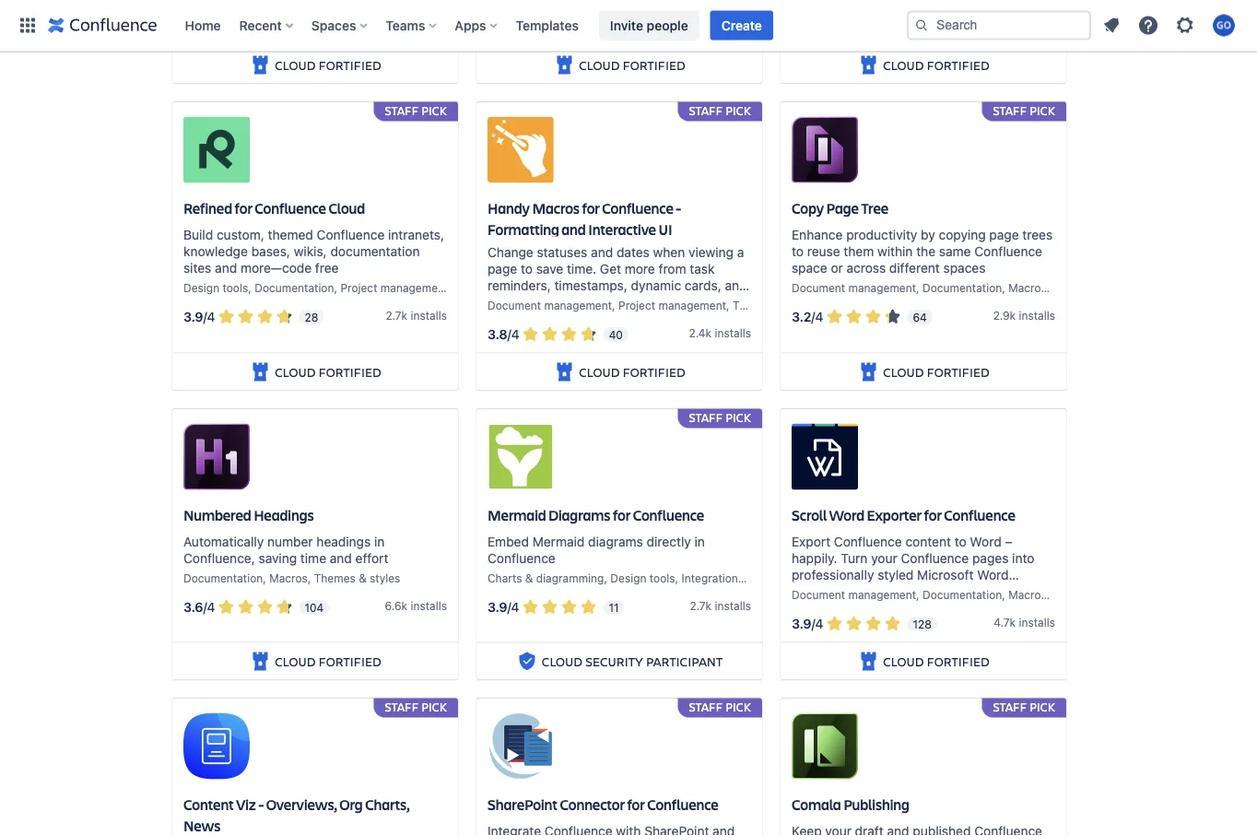 Task type: vqa. For each thing, say whether or not it's contained in the screenshot.
Viz
yes



Task type: describe. For each thing, give the bounding box(es) containing it.
and inside build custom, themed confluence intranets, knowledge bases, wikis, documentation sites and more—code free design tools , documentation , project management
[[215, 260, 237, 275]]

tools inside build custom, themed confluence intranets, knowledge bases, wikis, documentation sites and more—code free design tools , documentation , project management
[[223, 281, 248, 294]]

wikis,
[[294, 243, 327, 259]]

confluence right connector
[[647, 795, 719, 814]]

charts,
[[365, 795, 410, 814]]

exporter
[[867, 505, 922, 525]]

install right 8.1k
[[1019, 2, 1050, 15]]

ui
[[659, 219, 673, 239]]

in inside embed mermaid diagrams directly in confluence charts & diagramming , design tools , integrations , macros
[[695, 534, 705, 549]]

export confluence content to word – happily. turn your confluence pages into professionally styled microsoft word documents
[[792, 534, 1035, 599]]

cloud fortified down 28
[[275, 363, 381, 380]]

1 vertical spatial cloud fortified app badge image
[[858, 361, 880, 383]]

and up get
[[591, 244, 613, 260]]

confluence,
[[183, 550, 255, 566]]

for up the content
[[924, 505, 942, 525]]

saving
[[259, 550, 297, 566]]

, up '2.9k install s'
[[1047, 281, 1050, 294]]

s for numbered headings
[[441, 599, 447, 612]]

, down saving
[[263, 572, 266, 584]]

3.6
[[183, 599, 203, 615]]

cloud down 64
[[883, 363, 924, 380]]

utilities
[[1053, 588, 1093, 601]]

cloud down search image
[[883, 56, 924, 73]]

, down the different
[[916, 281, 920, 294]]

, down more—code
[[248, 281, 252, 294]]

1 vertical spatial cloud
[[542, 652, 583, 670]]

embed mermaid diagrams directly in confluence charts & diagramming , design tools , integrations , macros
[[488, 534, 789, 584]]

comala
[[792, 795, 841, 814]]

templates link
[[510, 11, 584, 40]]

create link
[[710, 11, 773, 40]]

3.8 for 3.8 / 4
[[488, 327, 508, 342]]

–
[[1005, 534, 1013, 549]]

staff pick for mermaid diagrams for confluence
[[689, 409, 751, 425]]

global element
[[11, 0, 903, 51]]

document for document management , documentation , macros , utilities
[[792, 588, 845, 601]]

/ for mermaid diagrams for confluence
[[508, 599, 511, 615]]

3.9 / 4 for refined
[[183, 309, 215, 324]]

11
[[609, 601, 619, 614]]

Search field
[[907, 11, 1091, 40]]

staff pick for handy macros for confluence - formatting and interactive ui
[[689, 102, 751, 118]]

home
[[185, 18, 221, 33]]

cloud fortified down 128
[[883, 652, 990, 670]]

4 right 3.7
[[510, 20, 519, 35]]

confluence inside build custom, themed confluence intranets, knowledge bases, wikis, documentation sites and more—code free design tools , documentation , project management
[[317, 227, 385, 242]]

3.7 4
[[488, 20, 519, 35]]

automatically
[[183, 534, 264, 549]]

by
[[921, 227, 935, 242]]

org
[[340, 795, 363, 814]]

embed
[[488, 534, 529, 549]]

s for scroll word exporter for confluence
[[1050, 616, 1055, 629]]

create
[[722, 18, 762, 33]]

handy
[[488, 198, 530, 218]]

scroll word exporter for confluence
[[792, 505, 1016, 525]]

cloud down 128
[[883, 652, 924, 670]]

page inside enhance productivity by copying page trees to reuse them within the same confluence space or across different spaces document management , documentation , macros , project management
[[990, 227, 1019, 242]]

copy
[[792, 198, 824, 218]]

build
[[183, 227, 213, 242]]

, left documents
[[744, 572, 747, 584]]

cards,
[[685, 278, 722, 293]]

staff for sharepoint connector for confluence
[[689, 699, 723, 714]]

mermaid diagrams for confluence image
[[488, 424, 554, 490]]

install for mermaid diagrams for confluence
[[715, 599, 745, 612]]

4 for mermaid diagrams for confluence
[[511, 599, 519, 615]]

overviews,
[[266, 795, 337, 814]]

content
[[906, 534, 951, 549]]

staff for copy page tree
[[993, 102, 1027, 118]]

handy macros for confluence - formatting and interactive ui
[[488, 198, 681, 239]]

, down free
[[334, 281, 337, 294]]

trees
[[1023, 227, 1053, 242]]

4 for refined for confluence cloud
[[207, 309, 215, 324]]

teams
[[386, 18, 425, 33]]

change statuses and dates when viewing a page to save time. get more from task reminders, timestamps, dynamic cards, and buttons
[[488, 244, 747, 309]]

pick for content viz - overviews, org charts, news
[[422, 699, 447, 714]]

1 vertical spatial word
[[970, 534, 1002, 549]]

staff pick for copy page tree
[[993, 102, 1055, 118]]

dynamic
[[631, 278, 681, 293]]

& inside automatically number headings in confluence, saving time and effort documentation , macros , themes & styles
[[359, 572, 367, 584]]

macros up 4.7k install s
[[1009, 588, 1047, 601]]

more—code
[[241, 260, 312, 275]]

, up 128
[[916, 588, 920, 601]]

home link
[[179, 11, 226, 40]]

spaces
[[944, 260, 986, 275]]

cloud fortified down spaces
[[275, 56, 381, 73]]

across
[[847, 260, 886, 275]]

/ for copy page tree
[[812, 309, 815, 324]]

0 vertical spatial 2.7k
[[690, 20, 712, 32]]

install for copy page tree
[[1019, 309, 1050, 322]]

recent
[[239, 18, 282, 33]]

cloud security participant
[[542, 652, 723, 670]]

document management , project management , themes & styles
[[488, 299, 819, 312]]

3.9 for mermaid
[[488, 599, 508, 615]]

4 for numbered headings
[[207, 599, 215, 615]]

into
[[1012, 550, 1035, 566]]

headings
[[317, 534, 371, 549]]

comala publishing link
[[781, 698, 1067, 835]]

scroll word exporter for confluence image
[[792, 424, 858, 490]]

to inside export confluence content to word – happily. turn your confluence pages into professionally styled microsoft word documents
[[955, 534, 967, 549]]

confluence inside embed mermaid diagrams directly in confluence charts & diagramming , design tools , integrations , macros
[[488, 550, 556, 566]]

scroll
[[792, 505, 827, 525]]

documentation down microsoft
[[923, 588, 1002, 601]]

teams button
[[380, 11, 444, 40]]

- inside the "content viz - overviews, org charts, news"
[[258, 795, 264, 814]]

confluence up themed
[[255, 198, 326, 218]]

refined for confluence cloud
[[183, 198, 365, 218]]

invite people button
[[599, 11, 699, 40]]

news
[[183, 816, 221, 835]]

page inside 'change statuses and dates when viewing a page to save time. get more from task reminders, timestamps, dynamic cards, and buttons'
[[488, 261, 517, 276]]

pick for handy macros for confluence - formatting and interactive ui
[[726, 102, 751, 118]]

4 for scroll word exporter for confluence
[[816, 616, 824, 631]]

3.2 / 4
[[792, 309, 824, 324]]

, left the utilities
[[1047, 588, 1050, 601]]

time.
[[567, 261, 597, 276]]

content viz - overviews, org charts, news image
[[183, 713, 250, 779]]

64
[[913, 310, 927, 323]]

diagramming
[[536, 572, 604, 584]]

or
[[831, 260, 843, 275]]

28
[[305, 310, 318, 323]]

pick for sharepoint connector for confluence
[[726, 699, 751, 714]]

/ for refined for confluence cloud
[[203, 309, 207, 324]]

management inside build custom, themed confluence intranets, knowledge bases, wikis, documentation sites and more—code free design tools , documentation , project management
[[381, 281, 448, 294]]

2.7k for mermaid diagrams for confluence
[[690, 599, 712, 612]]

from task
[[659, 261, 715, 276]]

intranets,
[[388, 227, 444, 242]]

128
[[913, 617, 932, 630]]

install for handy macros for confluence - formatting and interactive ui
[[715, 326, 745, 339]]

knowledge
[[183, 243, 248, 259]]

cloud fortified down 104
[[275, 652, 381, 670]]

design inside embed mermaid diagrams directly in confluence charts & diagramming , design tools , integrations , macros
[[611, 572, 647, 584]]

search image
[[914, 18, 929, 33]]

same
[[939, 243, 971, 259]]

pick for refined for confluence cloud
[[422, 102, 447, 118]]

macros inside 'handy macros for confluence - formatting and interactive ui'
[[532, 198, 580, 218]]

reminders,
[[488, 278, 551, 293]]

content
[[183, 795, 234, 814]]

sharepoint connector for confluence link
[[477, 698, 762, 835]]

tree
[[861, 198, 889, 218]]

s for handy macros for confluence - formatting and interactive ui
[[745, 326, 751, 339]]

macros inside automatically number headings in confluence, saving time and effort documentation , macros , themes & styles
[[269, 572, 308, 584]]

reuse
[[807, 243, 840, 259]]

2.4k
[[689, 326, 712, 339]]

staff pick for comala publishing
[[993, 699, 1055, 714]]

headings
[[254, 505, 314, 525]]

macros inside enhance productivity by copying page trees to reuse them within the same confluence space or across different spaces document management , documentation , macros , project management
[[1009, 281, 1047, 294]]

staff pick for refined for confluence cloud
[[385, 102, 447, 118]]

, up 2.9k
[[1002, 281, 1006, 294]]

project inside build custom, themed confluence intranets, knowledge bases, wikis, documentation sites and more—code free design tools , documentation , project management
[[341, 281, 377, 294]]

install for refined for confluence cloud
[[411, 309, 441, 322]]

staff for content viz - overviews, org charts, news
[[385, 699, 419, 714]]

2.7k install s for refined for confluence cloud
[[386, 309, 447, 322]]

interactive
[[588, 219, 656, 239]]

content viz - overviews, org charts, news
[[183, 795, 410, 835]]

, down diagrams
[[604, 572, 607, 584]]

6.6k install s
[[385, 599, 447, 612]]

numbered headings image
[[183, 424, 250, 490]]

people
[[647, 18, 688, 33]]

custom,
[[217, 227, 264, 242]]

cloud down 104
[[275, 652, 316, 670]]

4.7k
[[994, 616, 1016, 629]]

and right cards, at the right top of the page
[[725, 278, 747, 293]]

viz
[[236, 795, 256, 814]]

3.8 for 3.8
[[792, 2, 812, 17]]

cloud down 28
[[275, 363, 316, 380]]

more
[[625, 261, 655, 276]]

cloud down recent popup button
[[275, 56, 316, 73]]

confluence up turn
[[834, 534, 902, 549]]

2 vertical spatial word
[[977, 567, 1009, 582]]



Task type: locate. For each thing, give the bounding box(es) containing it.
word up the pages
[[970, 534, 1002, 549]]

3.9 / 4 down sites
[[183, 309, 215, 324]]

staff for refined for confluence cloud
[[385, 102, 419, 118]]

4 right 3.6
[[207, 599, 215, 615]]

0 vertical spatial 3.9
[[183, 309, 203, 324]]

0 horizontal spatial tools
[[223, 281, 248, 294]]

comala publishing
[[792, 795, 910, 814]]

0 vertical spatial mermaid
[[488, 505, 546, 525]]

3.9 down sites
[[183, 309, 203, 324]]

directly
[[647, 534, 691, 549]]

0 horizontal spatial themes
[[314, 572, 356, 584]]

spaces button
[[306, 11, 375, 40]]

install right people
[[715, 20, 745, 32]]

documentation down confluence,
[[183, 572, 263, 584]]

pick
[[422, 102, 447, 118], [726, 102, 751, 118], [1030, 102, 1055, 118], [726, 409, 751, 425], [422, 699, 447, 714], [726, 699, 751, 714], [1030, 699, 1055, 714]]

number
[[267, 534, 313, 549]]

design inside build custom, themed confluence intranets, knowledge bases, wikis, documentation sites and more—code free design tools , documentation , project management
[[183, 281, 220, 294]]

tools down "knowledge"
[[223, 281, 248, 294]]

/
[[203, 309, 207, 324], [812, 309, 815, 324], [508, 327, 511, 342], [203, 599, 207, 615], [508, 599, 511, 615], [812, 616, 816, 631]]

0 vertical spatial styles
[[788, 299, 819, 312]]

1 vertical spatial styles
[[370, 572, 400, 584]]

2 vertical spatial 2.7k install s
[[690, 599, 751, 612]]

2.7k install s down integrations
[[690, 599, 751, 612]]

3.8 / 4
[[488, 327, 520, 342]]

3.8 down 'buttons'
[[488, 327, 508, 342]]

documentation inside automatically number headings in confluence, saving time and effort documentation , macros , themes & styles
[[183, 572, 263, 584]]

3.7
[[488, 20, 507, 35]]

themes up 2.4k install s
[[733, 299, 774, 312]]

1 in from the left
[[374, 534, 385, 549]]

macros up the formatting
[[532, 198, 580, 218]]

document management , documentation , macros , utilities
[[792, 588, 1093, 601]]

3.8
[[792, 2, 812, 17], [488, 327, 508, 342]]

1 horizontal spatial 3.9
[[488, 599, 508, 615]]

2 horizontal spatial to
[[955, 534, 967, 549]]

2.7k install s
[[690, 20, 751, 32], [386, 309, 447, 322], [690, 599, 751, 612]]

4
[[510, 20, 519, 35], [207, 309, 215, 324], [815, 309, 824, 324], [511, 327, 520, 342], [207, 599, 215, 615], [511, 599, 519, 615], [816, 616, 824, 631]]

cloud down the 152
[[579, 56, 620, 73]]

for up the custom,
[[235, 198, 252, 218]]

and up statuses
[[562, 219, 586, 239]]

for up diagrams
[[613, 505, 631, 525]]

1 horizontal spatial 3.8
[[792, 2, 812, 17]]

3.9 / 4 for scroll
[[792, 616, 824, 631]]

help icon image
[[1138, 14, 1160, 36]]

install right 6.6k
[[411, 599, 441, 612]]

2 horizontal spatial 3.9 / 4
[[792, 616, 824, 631]]

, up '4.7k'
[[1002, 588, 1006, 601]]

2 vertical spatial to
[[955, 534, 967, 549]]

banner containing home
[[0, 0, 1257, 52]]

and down "knowledge"
[[215, 260, 237, 275]]

banner
[[0, 0, 1257, 52]]

charts
[[488, 572, 522, 584]]

confluence
[[255, 198, 326, 218], [602, 198, 674, 218], [317, 227, 385, 242], [975, 243, 1043, 259], [633, 505, 704, 525], [944, 505, 1016, 525], [834, 534, 902, 549], [488, 550, 556, 566], [901, 550, 969, 566], [647, 795, 719, 814]]

2 vertical spatial 3.9 / 4
[[792, 616, 824, 631]]

document down professionally
[[792, 588, 845, 601]]

handy macros for confluence - formatting and interactive ui image
[[488, 117, 554, 183]]

project down documentation
[[341, 281, 377, 294]]

buttons
[[488, 294, 533, 309]]

1 vertical spatial to
[[521, 261, 533, 276]]

cloud down "40"
[[579, 363, 620, 380]]

0 vertical spatial -
[[676, 198, 681, 218]]

word down the pages
[[977, 567, 1009, 582]]

6.6k
[[385, 599, 408, 612]]

macros up '2.9k install s'
[[1009, 281, 1047, 294]]

1 vertical spatial design
[[611, 572, 647, 584]]

2 vertical spatial 2.7k
[[690, 599, 712, 612]]

to inside 'change statuses and dates when viewing a page to save time. get more from task reminders, timestamps, dynamic cards, and buttons'
[[521, 261, 533, 276]]

0 vertical spatial page
[[990, 227, 1019, 242]]

& right charts
[[525, 572, 533, 584]]

documentation down spaces
[[923, 281, 1002, 294]]

& down 'effort'
[[359, 572, 367, 584]]

, down time
[[308, 572, 311, 584]]

staff pick for sharepoint connector for confluence
[[689, 699, 751, 714]]

for for handy
[[582, 198, 600, 218]]

cloud fortified down search image
[[883, 56, 990, 73]]

design
[[183, 281, 220, 294], [611, 572, 647, 584]]

styles inside automatically number headings in confluence, saving time and effort documentation , macros , themes & styles
[[370, 572, 400, 584]]

staff for comala publishing
[[993, 699, 1027, 714]]

0 vertical spatial 2.7k install s
[[690, 20, 751, 32]]

2 horizontal spatial 3.9
[[792, 616, 812, 631]]

0 horizontal spatial 3.8
[[488, 327, 508, 342]]

for inside 'handy macros for confluence - formatting and interactive ui'
[[582, 198, 600, 218]]

0 horizontal spatial design
[[183, 281, 220, 294]]

in up 'effort'
[[374, 534, 385, 549]]

/ for handy macros for confluence - formatting and interactive ui
[[508, 327, 511, 342]]

within
[[878, 243, 913, 259]]

3.6 / 4
[[183, 599, 215, 615]]

0 vertical spatial tools
[[223, 281, 248, 294]]

install right 2.4k
[[715, 326, 745, 339]]

staff
[[385, 102, 419, 118], [689, 102, 723, 118], [993, 102, 1027, 118], [689, 409, 723, 425], [385, 699, 419, 714], [689, 699, 723, 714], [993, 699, 1027, 714]]

pick for comala publishing
[[1030, 699, 1055, 714]]

,
[[248, 281, 252, 294], [334, 281, 337, 294], [916, 281, 920, 294], [1002, 281, 1006, 294], [1047, 281, 1050, 294], [612, 299, 615, 312], [726, 299, 730, 312], [263, 572, 266, 584], [308, 572, 311, 584], [604, 572, 607, 584], [675, 572, 679, 584], [744, 572, 747, 584], [916, 588, 920, 601], [1002, 588, 1006, 601], [1047, 588, 1050, 601]]

participant
[[646, 652, 723, 670]]

word right scroll at bottom right
[[829, 505, 865, 525]]

cloud fortified app badge image
[[249, 54, 271, 76], [553, 54, 575, 76], [249, 361, 271, 383], [553, 361, 575, 383], [858, 650, 880, 673]]

security
[[586, 652, 643, 670]]

copy page tree image
[[792, 117, 858, 183]]

enhance
[[792, 227, 843, 242]]

and inside 'handy macros for confluence - formatting and interactive ui'
[[562, 219, 586, 239]]

confluence down embed
[[488, 550, 556, 566]]

mermaid inside embed mermaid diagrams directly in confluence charts & diagramming , design tools , integrations , macros
[[533, 534, 585, 549]]

2 in from the left
[[695, 534, 705, 549]]

& for confluence
[[525, 572, 533, 584]]

install down intranets,
[[411, 309, 441, 322]]

project down dynamic on the top of the page
[[619, 299, 656, 312]]

appswitcher icon image
[[17, 14, 39, 36]]

diagrams
[[588, 534, 643, 549]]

0 vertical spatial themes
[[733, 299, 774, 312]]

documentation inside build custom, themed confluence intranets, knowledge bases, wikis, documentation sites and more—code free design tools , documentation , project management
[[255, 281, 334, 294]]

2.7k install s right people
[[690, 20, 751, 32]]

dates
[[617, 244, 650, 260]]

1 vertical spatial 3.9 / 4
[[488, 599, 519, 615]]

/ down sites
[[203, 309, 207, 324]]

1 horizontal spatial in
[[695, 534, 705, 549]]

styles down 'effort'
[[370, 572, 400, 584]]

2.9k
[[994, 309, 1016, 322]]

2 horizontal spatial project
[[1053, 281, 1090, 294]]

page down change
[[488, 261, 517, 276]]

1 vertical spatial 3.9
[[488, 599, 508, 615]]

turn
[[841, 550, 868, 566]]

tools down directly
[[650, 572, 675, 584]]

0 vertical spatial 3.8
[[792, 2, 812, 17]]

mermaid up embed
[[488, 505, 546, 525]]

, up 2.4k install s
[[726, 299, 730, 312]]

0 horizontal spatial page
[[488, 261, 517, 276]]

s for mermaid diagrams for confluence
[[745, 599, 751, 612]]

1 horizontal spatial tools
[[650, 572, 675, 584]]

/ down 'buttons'
[[508, 327, 511, 342]]

document
[[792, 281, 845, 294], [488, 299, 541, 312], [792, 588, 845, 601]]

your profile and preferences image
[[1213, 14, 1235, 36]]

numbered headings
[[183, 505, 314, 525]]

, up "40"
[[612, 299, 615, 312]]

2.7k down integrations
[[690, 599, 712, 612]]

bases,
[[251, 243, 290, 259]]

1 horizontal spatial design
[[611, 572, 647, 584]]

4 down documents
[[816, 616, 824, 631]]

8.1k
[[995, 2, 1016, 15]]

2.7k for refined for confluence cloud
[[386, 309, 408, 322]]

0 vertical spatial document
[[792, 281, 845, 294]]

sites
[[183, 260, 211, 275]]

document for document management , project management , themes & styles
[[488, 299, 541, 312]]

4 for handy macros for confluence - formatting and interactive ui
[[511, 327, 520, 342]]

change
[[488, 244, 534, 260]]

documentation down more—code
[[255, 281, 334, 294]]

- inside 'handy macros for confluence - formatting and interactive ui'
[[676, 198, 681, 218]]

in
[[374, 534, 385, 549], [695, 534, 705, 549]]

sharepoint
[[488, 795, 558, 814]]

styles
[[788, 299, 819, 312], [370, 572, 400, 584]]

0 horizontal spatial cloud
[[329, 198, 365, 218]]

confluence inside 'handy macros for confluence - formatting and interactive ui'
[[602, 198, 674, 218]]

3.9 down documents
[[792, 616, 812, 631]]

themes inside automatically number headings in confluence, saving time and effort documentation , macros , themes & styles
[[314, 572, 356, 584]]

invite
[[610, 18, 643, 33]]

documents
[[792, 584, 858, 599]]

build custom, themed confluence intranets, knowledge bases, wikis, documentation sites and more—code free design tools , documentation , project management
[[183, 227, 448, 294]]

4 for copy page tree
[[815, 309, 824, 324]]

& for ,
[[777, 299, 785, 312]]

install for scroll word exporter for confluence
[[1019, 616, 1050, 629]]

in inside automatically number headings in confluence, saving time and effort documentation , macros , themes & styles
[[374, 534, 385, 549]]

pick for mermaid diagrams for confluence
[[726, 409, 751, 425]]

macros inside embed mermaid diagrams directly in confluence charts & diagramming , design tools , integrations , macros
[[750, 572, 789, 584]]

the
[[916, 243, 936, 259]]

, left integrations
[[675, 572, 679, 584]]

cloud fortified down 64
[[883, 363, 990, 380]]

confluence up –
[[944, 505, 1016, 525]]

themed
[[268, 227, 313, 242]]

happily.
[[792, 550, 838, 566]]

1 vertical spatial 2.7k install s
[[386, 309, 447, 322]]

mermaid down diagrams
[[533, 534, 585, 549]]

1 horizontal spatial -
[[676, 198, 681, 218]]

timestamps,
[[554, 278, 628, 293]]

3.9 for refined
[[183, 309, 203, 324]]

0 horizontal spatial -
[[258, 795, 264, 814]]

free
[[315, 260, 339, 275]]

/ down confluence,
[[203, 599, 207, 615]]

& inside embed mermaid diagrams directly in confluence charts & diagramming , design tools , integrations , macros
[[525, 572, 533, 584]]

notification icon image
[[1101, 14, 1123, 36]]

/ down charts
[[508, 599, 511, 615]]

2.7k install s for mermaid diagrams for confluence
[[690, 599, 751, 612]]

2 vertical spatial document
[[792, 588, 845, 601]]

and inside automatically number headings in confluence, saving time and effort documentation , macros , themes & styles
[[330, 550, 352, 566]]

document down reminders,
[[488, 299, 541, 312]]

- right viz
[[258, 795, 264, 814]]

cloud fortified down invite
[[579, 56, 686, 73]]

0 horizontal spatial 3.9
[[183, 309, 203, 324]]

/ for scroll word exporter for confluence
[[812, 616, 816, 631]]

0 vertical spatial word
[[829, 505, 865, 525]]

2 horizontal spatial &
[[777, 299, 785, 312]]

s for refined for confluence cloud
[[441, 309, 447, 322]]

comala publishing image
[[792, 713, 858, 779]]

project up '2.9k install s'
[[1053, 281, 1090, 294]]

0 vertical spatial 3.9 / 4
[[183, 309, 215, 324]]

install down integrations
[[715, 599, 745, 612]]

to up space
[[792, 243, 804, 259]]

content viz - overviews, org charts, news link
[[172, 698, 458, 835]]

confluence up directly
[[633, 505, 704, 525]]

3.9 / 4 for mermaid
[[488, 599, 519, 615]]

1 horizontal spatial project
[[619, 299, 656, 312]]

s for copy page tree
[[1050, 309, 1055, 322]]

install for numbered headings
[[411, 599, 441, 612]]

1 vertical spatial document
[[488, 299, 541, 312]]

1 vertical spatial themes
[[314, 572, 356, 584]]

2 vertical spatial cloud fortified app badge image
[[249, 650, 271, 673]]

a
[[737, 244, 744, 260]]

- up when
[[676, 198, 681, 218]]

macros right integrations
[[750, 572, 789, 584]]

save
[[536, 261, 563, 276]]

1 horizontal spatial page
[[990, 227, 1019, 242]]

formatting
[[488, 219, 559, 239]]

0 vertical spatial design
[[183, 281, 220, 294]]

them
[[844, 243, 874, 259]]

pick for copy page tree
[[1030, 102, 1055, 118]]

styles down space
[[788, 299, 819, 312]]

for for mermaid
[[613, 505, 631, 525]]

cloud fortified app badge image
[[858, 54, 880, 76], [858, 361, 880, 383], [249, 650, 271, 673]]

4 right 3.2
[[815, 309, 824, 324]]

4 down sites
[[207, 309, 215, 324]]

project inside enhance productivity by copying page trees to reuse them within the same confluence space or across different spaces document management , documentation , macros , project management
[[1053, 281, 1090, 294]]

cloud left the security
[[542, 652, 583, 670]]

spaces
[[311, 18, 356, 33]]

management
[[381, 281, 448, 294], [849, 281, 916, 294], [1093, 281, 1161, 294], [544, 299, 612, 312], [659, 299, 726, 312], [849, 588, 916, 601]]

cloud fortified app badge image for 8.1k
[[858, 54, 880, 76]]

confluence down trees
[[975, 243, 1043, 259]]

templates
[[516, 18, 579, 33]]

and down headings
[[330, 550, 352, 566]]

confluence image
[[48, 14, 157, 36], [48, 14, 157, 36]]

numbered
[[183, 505, 251, 525]]

1 vertical spatial page
[[488, 261, 517, 276]]

install
[[1019, 2, 1050, 15], [715, 20, 745, 32], [411, 309, 441, 322], [1019, 309, 1050, 322], [715, 326, 745, 339], [411, 599, 441, 612], [715, 599, 745, 612], [1019, 616, 1050, 629]]

cloud fortified app badge image for numbered headings
[[249, 650, 271, 673]]

/ for numbered headings
[[203, 599, 207, 615]]

194
[[913, 3, 932, 16]]

0 horizontal spatial 3.9 / 4
[[183, 309, 215, 324]]

document inside enhance productivity by copying page trees to reuse them within the same confluence space or across different spaces document management , documentation , macros , project management
[[792, 281, 845, 294]]

different
[[889, 260, 940, 275]]

to up reminders,
[[521, 261, 533, 276]]

and
[[562, 219, 586, 239], [591, 244, 613, 260], [215, 260, 237, 275], [725, 278, 747, 293], [330, 550, 352, 566]]

1 horizontal spatial to
[[792, 243, 804, 259]]

export
[[792, 534, 831, 549]]

confluence inside enhance productivity by copying page trees to reuse them within the same confluence space or across different spaces document management , documentation , macros , project management
[[975, 243, 1043, 259]]

2.9k install s
[[994, 309, 1055, 322]]

staff for handy macros for confluence - formatting and interactive ui
[[689, 102, 723, 118]]

to right the content
[[955, 534, 967, 549]]

1 vertical spatial mermaid
[[533, 534, 585, 549]]

2.7k down documentation
[[386, 309, 408, 322]]

themes down time
[[314, 572, 356, 584]]

1 horizontal spatial cloud
[[542, 652, 583, 670]]

confluence down the content
[[901, 550, 969, 566]]

1 horizontal spatial 3.9 / 4
[[488, 599, 519, 615]]

in right directly
[[695, 534, 705, 549]]

3.9 for scroll
[[792, 616, 812, 631]]

documentation inside enhance productivity by copying page trees to reuse them within the same confluence space or across different spaces document management , documentation , macros , project management
[[923, 281, 1002, 294]]

1 vertical spatial 3.8
[[488, 327, 508, 342]]

0 vertical spatial to
[[792, 243, 804, 259]]

settings icon image
[[1174, 14, 1197, 36]]

refined
[[183, 198, 232, 218]]

4.7k install s
[[994, 616, 1055, 629]]

1 vertical spatial -
[[258, 795, 264, 814]]

word
[[829, 505, 865, 525], [970, 534, 1002, 549], [977, 567, 1009, 582]]

when
[[653, 244, 685, 260]]

recent button
[[234, 11, 300, 40]]

4 down charts
[[511, 599, 519, 615]]

cloud fortified down "40"
[[579, 363, 686, 380]]

1 horizontal spatial &
[[525, 572, 533, 584]]

macros down saving
[[269, 572, 308, 584]]

professionally
[[792, 567, 874, 582]]

mermaid
[[488, 505, 546, 525], [533, 534, 585, 549]]

4 down 'buttons'
[[511, 327, 520, 342]]

staff for mermaid diagrams for confluence
[[689, 409, 723, 425]]

refined for confluence cloud image
[[183, 117, 250, 183]]

to inside enhance productivity by copying page trees to reuse them within the same confluence space or across different spaces document management , documentation , macros , project management
[[792, 243, 804, 259]]

0 horizontal spatial project
[[341, 281, 377, 294]]

8.1k install s
[[995, 2, 1055, 15]]

document down space
[[792, 281, 845, 294]]

tools inside embed mermaid diagrams directly in confluence charts & diagramming , design tools , integrations , macros
[[650, 572, 675, 584]]

1 vertical spatial 2.7k
[[386, 309, 408, 322]]

1 vertical spatial tools
[[650, 572, 675, 584]]

macros
[[532, 198, 580, 218], [1009, 281, 1047, 294], [269, 572, 308, 584], [750, 572, 789, 584], [1009, 588, 1047, 601]]

0 horizontal spatial in
[[374, 534, 385, 549]]

0 horizontal spatial styles
[[370, 572, 400, 584]]

0 vertical spatial cloud fortified app badge image
[[858, 54, 880, 76]]

1 horizontal spatial styles
[[788, 299, 819, 312]]

design down sites
[[183, 281, 220, 294]]

page left trees
[[990, 227, 1019, 242]]

2 vertical spatial 3.9
[[792, 616, 812, 631]]

/ down documents
[[812, 616, 816, 631]]

0 horizontal spatial to
[[521, 261, 533, 276]]

staff pick for content viz - overviews, org charts, news
[[385, 699, 447, 714]]

for for sharepoint
[[627, 795, 645, 814]]

page
[[826, 198, 859, 218]]

1 horizontal spatial themes
[[733, 299, 774, 312]]

publishing
[[844, 795, 910, 814]]

sharepoint connector for confluence image
[[488, 713, 554, 779]]

& left 3.2
[[777, 299, 785, 312]]

0 horizontal spatial &
[[359, 572, 367, 584]]

3.9 / 4
[[183, 309, 215, 324], [488, 599, 519, 615], [792, 616, 824, 631]]

0 vertical spatial cloud
[[329, 198, 365, 218]]

install right 2.9k
[[1019, 309, 1050, 322]]

confluence up interactive at the top of the page
[[602, 198, 674, 218]]



